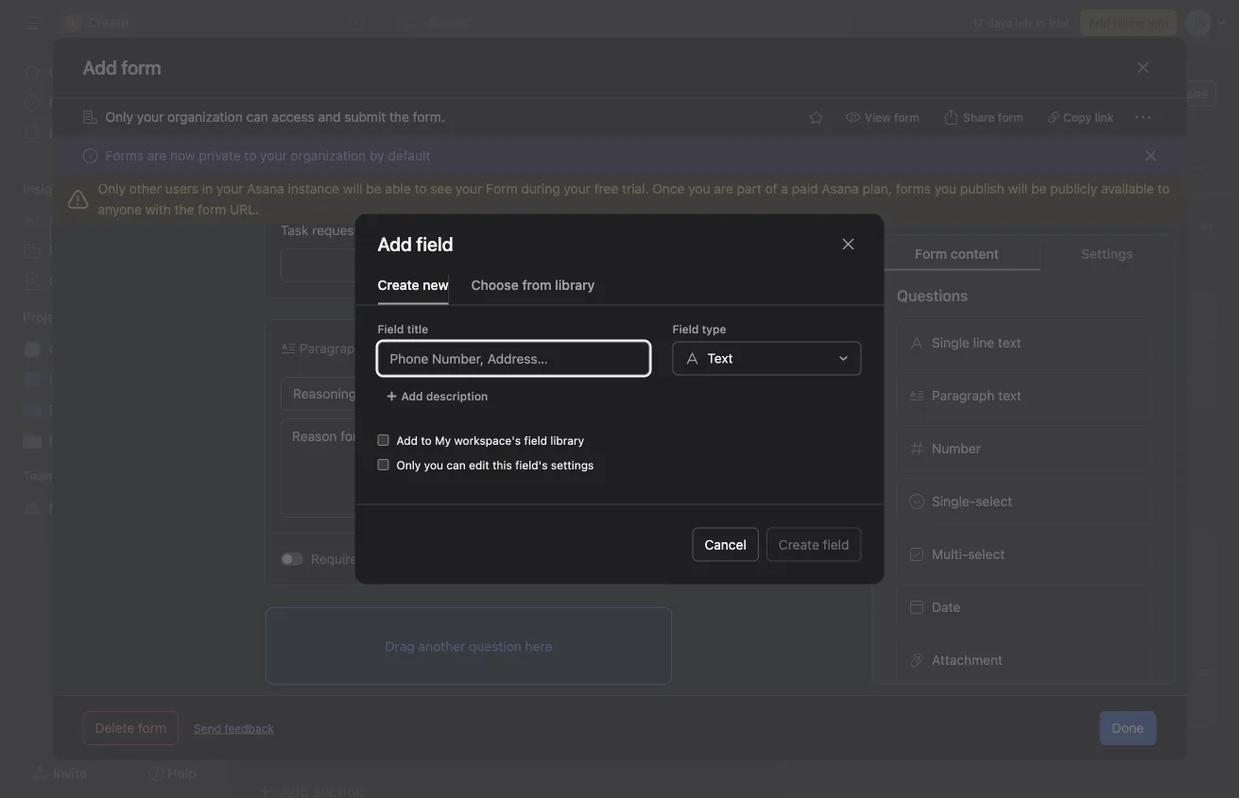 Task type: describe. For each thing, give the bounding box(es) containing it.
1 asana from the left
[[247, 181, 284, 197]]

switch inside add form dialog
[[280, 553, 303, 566]]

workflow link
[[693, 116, 767, 137]]

you inside create new tab panel
[[424, 459, 443, 472]]

trial
[[1049, 16, 1069, 29]]

collapse task list for this section image for done
[[256, 616, 271, 632]]

invite button
[[18, 757, 99, 791]]

send feedback
[[194, 722, 274, 736]]

project for cross-functional project plan button
[[1056, 360, 1099, 375]]

completed checkbox for draft project brief text box
[[275, 377, 298, 399]]

insights button
[[0, 180, 72, 199]]

first
[[71, 433, 95, 448]]

text down field title
[[366, 341, 389, 356]]

2 asana from the left
[[822, 181, 859, 197]]

form for add form
[[980, 310, 1008, 325]]

0 horizontal spatial paragraph
[[299, 341, 362, 356]]

create for create field
[[779, 537, 820, 553]]

a inside 'only other users in your asana instance will be able to see your form during your free trial.  once you are part of a paid asana plan, forms you publish will be publicly available to anyone with the form url.'
[[781, 181, 788, 197]]

my tasks link
[[11, 88, 216, 118]]

calendar
[[615, 119, 671, 134]]

4 add task… row from the top
[[228, 736, 1240, 772]]

copy form link image
[[1162, 371, 1177, 386]]

multi-select
[[932, 546, 1005, 562]]

remove field image
[[636, 341, 651, 356]]

task for add task
[[299, 162, 321, 175]]

1 add task… row from the top
[[228, 283, 1240, 319]]

add form button
[[916, 294, 1218, 341]]

draft project brief cell
[[228, 371, 684, 406]]

add task button
[[251, 155, 330, 182]]

task templates
[[916, 461, 1022, 479]]

customize button
[[1128, 80, 1217, 107]]

cross-functional project plan for cross-functional project plan button
[[951, 360, 1099, 396]]

my for my first portfolio
[[49, 433, 68, 448]]

2 will from the left
[[1008, 181, 1028, 197]]

in for left
[[1036, 16, 1046, 29]]

task for add task template
[[1046, 557, 1076, 575]]

view form
[[865, 111, 920, 124]]

workspace's
[[454, 434, 521, 448]]

field inside create field button
[[823, 537, 850, 553]]

rules
[[832, 377, 858, 390]]

of
[[765, 181, 778, 197]]

cross- for cross-functional project plan button
[[951, 360, 992, 375]]

tab list containing create new
[[355, 275, 884, 306]]

collapse task list for this section image for doing
[[256, 529, 271, 544]]

timeline
[[524, 119, 577, 134]]

can inside add form dialog
[[246, 109, 268, 125]]

task name
[[254, 206, 311, 219]]

3 add task… row from the top
[[228, 560, 1240, 596]]

Share timeline with teammates text field
[[299, 447, 496, 466]]

to inside create new tab panel
[[421, 434, 432, 448]]

during
[[521, 181, 560, 197]]

field for field title
[[378, 323, 404, 336]]

4 add task… from the top
[[303, 746, 368, 762]]

project1 link
[[11, 365, 216, 395]]

your down add form
[[137, 109, 164, 125]]

part
[[737, 181, 762, 197]]

0 vertical spatial the
[[390, 109, 409, 125]]

0 horizontal spatial request
[[312, 223, 358, 238]]

access
[[272, 109, 315, 125]]

private
[[199, 148, 241, 164]]

Add to My workspace's field library checkbox
[[378, 435, 389, 446]]

view form button
[[837, 104, 929, 130]]

cancel
[[705, 537, 747, 553]]

your right see
[[456, 181, 483, 197]]

from inside add field dialog
[[522, 277, 552, 293]]

due date
[[804, 206, 852, 219]]

paid
[[792, 181, 818, 197]]

copy link button
[[1040, 104, 1123, 130]]

plan for cross-functional project plan link
[[201, 342, 227, 357]]

task for task name
[[254, 206, 279, 219]]

0 vertical spatial done button
[[281, 607, 318, 641]]

workspace
[[71, 501, 137, 516]]

can inside create new tab panel
[[447, 459, 466, 472]]

teams element
[[0, 460, 227, 528]]

completed image for schedule kickoff meeting text field
[[275, 411, 298, 433]]

3 add task… button from the top
[[303, 568, 368, 589]]

0 horizontal spatial field
[[524, 434, 547, 448]]

workflow
[[709, 119, 767, 134]]

left
[[1016, 16, 1033, 29]]

0 horizontal spatial are
[[147, 148, 167, 164]]

and
[[318, 109, 341, 125]]

field's
[[515, 459, 548, 472]]

search
[[429, 15, 471, 30]]

reporting link
[[11, 206, 216, 236]]

my for my tasks
[[49, 95, 68, 111]]

search list box
[[397, 8, 850, 38]]

1 be from the left
[[366, 181, 382, 197]]

insights element
[[0, 172, 227, 301]]

users
[[165, 181, 199, 197]]

once
[[653, 181, 685, 197]]

are inside 'only other users in your asana instance will be able to see your form during your free trial.  once you are part of a paid asana plan, forms you publish will be publicly available to anyone with the form url.'
[[714, 181, 733, 197]]

days
[[987, 16, 1012, 29]]

select for multi-
[[968, 546, 1005, 562]]

send feedback link
[[194, 720, 274, 737]]

add form
[[952, 310, 1008, 325]]

description
[[426, 390, 488, 403]]

by
[[370, 148, 384, 164]]

inbox
[[49, 125, 82, 141]]

1 horizontal spatial request
[[390, 429, 436, 444]]

schedule kickoff meeting cell
[[228, 405, 684, 440]]

add form dialog
[[52, 0, 1187, 799]]

tasks inside quickly create standardized tasks from a template.
[[1090, 489, 1122, 505]]

header to do tree grid
[[228, 371, 1240, 508]]

other
[[129, 181, 162, 197]]

default
[[388, 148, 430, 164]]

project for cross-functional project plan link
[[154, 342, 197, 357]]

form inside 'only other users in your asana instance will be able to see your form during your free trial.  once you are part of a paid asana plan, forms you publish will be publicly available to anyone with the form url.'
[[486, 181, 518, 197]]

share form
[[964, 111, 1024, 124]]

hide sidebar image
[[25, 15, 40, 30]]

able
[[385, 181, 411, 197]]

now
[[170, 148, 195, 164]]

required
[[311, 552, 365, 567]]

reason for task request
[[292, 429, 436, 444]]

rules for to do image
[[325, 339, 340, 355]]

completed image
[[275, 445, 298, 468]]

cross-functional project plan for cross-functional project plan link
[[49, 342, 227, 357]]

goals link
[[11, 267, 216, 297]]

select for single-
[[975, 494, 1012, 509]]

create
[[965, 489, 1004, 505]]

template
[[1080, 557, 1142, 575]]

status
[[1029, 206, 1063, 219]]

3 task… from the top
[[331, 570, 368, 586]]

billing
[[1114, 16, 1145, 29]]

insights
[[23, 181, 72, 197]]

0 horizontal spatial customize
[[916, 217, 1007, 239]]

my workspace
[[49, 501, 137, 516]]

Schedule kickoff meeting text field
[[299, 413, 463, 432]]

add description
[[401, 390, 488, 403]]

portfolio 1 link
[[11, 395, 216, 425]]

to up category
[[1158, 181, 1170, 197]]

team
[[23, 468, 56, 484]]

duplicate this question image
[[609, 341, 624, 356]]

home
[[49, 65, 85, 80]]

only you can edit this field's settings
[[397, 459, 594, 472]]

1 task… from the top
[[331, 293, 368, 309]]

forms are now private to your organization by default
[[105, 148, 430, 164]]

add task
[[274, 162, 321, 175]]

1 horizontal spatial you
[[689, 181, 711, 197]]

choose
[[471, 277, 519, 293]]

add task… inside 'header to do' 'tree grid'
[[303, 483, 368, 498]]

title
[[407, 323, 428, 336]]

feedback
[[224, 722, 274, 736]]

1 horizontal spatial form
[[915, 246, 948, 261]]

send
[[194, 722, 221, 736]]

untitled section
[[281, 250, 392, 268]]

settings
[[551, 459, 594, 472]]

17
[[972, 16, 984, 29]]

only for only your organization can access and submit the form.
[[105, 109, 133, 125]]

4
[[821, 377, 829, 390]]

another
[[418, 639, 465, 655]]

cross-functional project plan link
[[11, 335, 227, 365]]

text right line
[[998, 335, 1021, 350]]

portfolio
[[99, 433, 150, 448]]

completed checkbox for "share timeline with teammates" text box
[[275, 445, 298, 468]]

my tasks
[[49, 95, 103, 111]]

instance
[[288, 181, 339, 197]]

js
[[967, 87, 980, 100]]

library inside create new tab panel
[[551, 434, 584, 448]]

1 vertical spatial paragraph text
[[932, 388, 1021, 403]]

global element
[[0, 46, 227, 160]]

Draft project brief text field
[[299, 379, 417, 398]]

add field
[[378, 233, 453, 255]]

goals
[[49, 274, 84, 289]]

form for delete form
[[138, 721, 167, 737]]

add to starred image
[[809, 110, 824, 125]]

done for bottommost the done button
[[1112, 721, 1144, 737]]



Task type: vqa. For each thing, say whether or not it's contained in the screenshot.
1
yes



Task type: locate. For each thing, give the bounding box(es) containing it.
0 vertical spatial completed image
[[275, 377, 298, 399]]

0 horizontal spatial will
[[343, 181, 363, 197]]

task for task request
[[280, 223, 308, 238]]

organization up "instance"
[[291, 148, 366, 164]]

1 collapse task list for this section image from the top
[[256, 251, 271, 267]]

library up move this field down image
[[555, 277, 595, 293]]

Phone Number, Address… text field
[[378, 342, 650, 376]]

forms for forms
[[916, 268, 960, 286]]

inbox link
[[11, 118, 216, 148]]

task left the name
[[254, 206, 279, 219]]

form up line
[[980, 310, 1008, 325]]

create field button
[[767, 528, 862, 562]]

request
[[312, 223, 358, 238], [390, 429, 436, 444]]

link
[[1095, 111, 1114, 124]]

share form image
[[1136, 371, 1151, 386]]

Only you can edit this field's settings checkbox
[[378, 460, 389, 471]]

form for 1 form
[[831, 563, 856, 576]]

in
[[1036, 16, 1046, 29], [202, 181, 213, 197]]

create field
[[779, 537, 850, 553]]

info
[[1149, 16, 1169, 29]]

1 horizontal spatial 1
[[823, 563, 828, 576]]

cross- down single line text
[[951, 360, 992, 375]]

done
[[281, 615, 318, 633], [1112, 721, 1144, 737]]

1 add task… from the top
[[303, 293, 368, 309]]

1 vertical spatial completed checkbox
[[275, 445, 298, 468]]

task up "instance"
[[299, 162, 321, 175]]

functional inside the projects element
[[90, 342, 151, 357]]

close this dialog image
[[1136, 60, 1151, 75], [841, 237, 856, 252]]

field
[[378, 323, 404, 336], [673, 323, 699, 336]]

form down priority
[[915, 246, 948, 261]]

organization up private
[[167, 109, 243, 125]]

0 vertical spatial 1
[[104, 402, 110, 418]]

only for only you can edit this field's settings
[[397, 459, 421, 472]]

priority
[[916, 206, 955, 219]]

functional for cross-functional project plan button
[[992, 360, 1053, 375]]

0 vertical spatial done
[[281, 615, 318, 633]]

0 horizontal spatial cross-functional project plan
[[49, 342, 227, 357]]

1 horizontal spatial functional
[[992, 360, 1053, 375]]

form for view form
[[894, 111, 920, 124]]

share down the js
[[964, 111, 995, 124]]

in right the left on the right top
[[1036, 16, 1046, 29]]

paragraph text down single line text
[[932, 388, 1021, 403]]

1 vertical spatial library
[[551, 434, 584, 448]]

0 vertical spatial a
[[781, 181, 788, 197]]

project up project1 link
[[154, 342, 197, 357]]

1 vertical spatial only
[[98, 181, 126, 197]]

4 rules
[[821, 377, 858, 390]]

1 horizontal spatial paragraph
[[932, 388, 995, 403]]

from inside quickly create standardized tasks from a template.
[[1126, 489, 1154, 505]]

1 vertical spatial customize
[[916, 217, 1007, 239]]

move this field up image
[[583, 341, 598, 356]]

1 horizontal spatial be
[[1032, 181, 1047, 197]]

0 vertical spatial plan
[[201, 342, 227, 357]]

1 vertical spatial plan
[[951, 381, 977, 396]]

close this dialog image down date
[[841, 237, 856, 252]]

0 horizontal spatial tasks
[[71, 95, 103, 111]]

cross- inside button
[[951, 360, 992, 375]]

collapse task list for this section image left untitled
[[256, 251, 271, 267]]

plan inside the projects element
[[201, 342, 227, 357]]

the
[[390, 109, 409, 125], [175, 202, 194, 217]]

1 horizontal spatial task
[[361, 429, 386, 444]]

will right publish
[[1008, 181, 1028, 197]]

settings
[[1082, 246, 1134, 261]]

0 vertical spatial tasks
[[71, 95, 103, 111]]

move this field down image
[[556, 341, 572, 356]]

0 vertical spatial share
[[1073, 87, 1104, 100]]

1 horizontal spatial project
[[1056, 360, 1099, 375]]

category
[[1141, 206, 1190, 219]]

do
[[301, 338, 319, 356]]

you
[[689, 181, 711, 197], [935, 181, 957, 197], [424, 459, 443, 472]]

are left now
[[147, 148, 167, 164]]

request up untitled section button
[[312, 223, 358, 238]]

0 horizontal spatial you
[[424, 459, 443, 472]]

0 horizontal spatial organization
[[167, 109, 243, 125]]

cancel button
[[693, 528, 759, 562]]

only inside create new tab panel
[[397, 459, 421, 472]]

cross-functional project plan down line
[[951, 360, 1099, 396]]

completed checkbox inside the draft project brief cell
[[275, 377, 298, 399]]

my workspace link
[[11, 494, 216, 524]]

forms for forms are now private to your organization by default
[[105, 148, 144, 164]]

3 add task… from the top
[[303, 570, 368, 586]]

share for share
[[1073, 87, 1104, 100]]

share button
[[1049, 80, 1112, 107]]

my inside create new tab panel
[[435, 434, 451, 448]]

1 horizontal spatial customize
[[1152, 87, 1208, 100]]

4 add task… button from the top
[[303, 744, 368, 764]]

1 completed image from the top
[[275, 377, 298, 399]]

2 horizontal spatial task
[[1046, 557, 1076, 575]]

cross-functional project plan inside button
[[951, 360, 1099, 396]]

task left template
[[1046, 557, 1076, 575]]

0 vertical spatial completed checkbox
[[275, 377, 298, 399]]

1 vertical spatial from
[[1126, 489, 1154, 505]]

2 completed checkbox from the top
[[275, 445, 298, 468]]

Question name text field
[[280, 377, 657, 411]]

field left title
[[378, 323, 404, 336]]

you up assignee
[[689, 181, 711, 197]]

project inside button
[[1056, 360, 1099, 375]]

0 vertical spatial form
[[486, 181, 518, 197]]

forms
[[896, 181, 931, 197]]

my up inbox
[[49, 95, 68, 111]]

to do
[[281, 338, 319, 356]]

task request
[[280, 223, 358, 238]]

library up the settings
[[551, 434, 584, 448]]

1 vertical spatial cross-functional project plan
[[951, 360, 1099, 396]]

you up priority
[[935, 181, 957, 197]]

my inside 'link'
[[49, 501, 68, 516]]

completed checkbox down reason
[[275, 445, 298, 468]]

1 vertical spatial task
[[280, 223, 308, 238]]

tasks inside global element
[[71, 95, 103, 111]]

task
[[254, 206, 279, 219], [280, 223, 308, 238]]

0 horizontal spatial functional
[[90, 342, 151, 357]]

from
[[522, 277, 552, 293], [1126, 489, 1154, 505]]

1 horizontal spatial the
[[390, 109, 409, 125]]

1 vertical spatial field
[[823, 537, 850, 553]]

1 horizontal spatial done
[[1112, 721, 1144, 737]]

create new tab panel
[[355, 306, 884, 585]]

2 be from the left
[[1032, 181, 1047, 197]]

completed image for draft project brief text box
[[275, 377, 298, 399]]

0 horizontal spatial task
[[299, 162, 321, 175]]

task
[[299, 162, 321, 175], [361, 429, 386, 444], [1046, 557, 1076, 575]]

1 down create field button
[[823, 563, 828, 576]]

only right only you can edit this field's settings 'option'
[[397, 459, 421, 472]]

2 add task… row from the top
[[228, 473, 1240, 508]]

field up the field's
[[524, 434, 547, 448]]

search button
[[397, 8, 850, 38]]

only your organization can access and submit the form.
[[105, 109, 445, 125]]

to
[[244, 148, 257, 164], [415, 181, 427, 197], [1158, 181, 1170, 197], [421, 434, 432, 448]]

from right 'choose'
[[522, 277, 552, 293]]

2 horizontal spatial you
[[935, 181, 957, 197]]

2 vertical spatial only
[[397, 459, 421, 472]]

untitled section button
[[281, 242, 392, 276]]

customize
[[1152, 87, 1208, 100], [916, 217, 1007, 239]]

projects
[[23, 310, 74, 325]]

0 horizontal spatial a
[[781, 181, 788, 197]]

share up copy link
[[1073, 87, 1104, 100]]

task inside add form dialog
[[280, 223, 308, 238]]

field for field type
[[673, 323, 699, 336]]

0 vertical spatial functional
[[90, 342, 151, 357]]

your up 'url.'
[[216, 181, 243, 197]]

0 vertical spatial can
[[246, 109, 268, 125]]

1 horizontal spatial task
[[280, 223, 308, 238]]

tasks right "standardized"
[[1090, 489, 1122, 505]]

close this dialog image for add form
[[1136, 60, 1151, 75]]

0 horizontal spatial 1
[[104, 402, 110, 418]]

row
[[228, 195, 1240, 230], [251, 229, 1240, 231], [228, 371, 1240, 406], [228, 405, 1240, 440], [228, 439, 1240, 474], [228, 648, 1240, 684]]

1 horizontal spatial can
[[447, 459, 466, 472]]

only for only other users in your asana instance will be able to see your form during your free trial.  once you are part of a paid asana plan, forms you publish will be publicly available to anyone with the form url.
[[98, 181, 126, 197]]

completed checkbox inside share timeline with teammates cell
[[275, 445, 298, 468]]

add task…
[[303, 293, 368, 309], [303, 483, 368, 498], [303, 570, 368, 586], [303, 746, 368, 762]]

customize inside "dropdown button"
[[1152, 87, 1208, 100]]

close details image
[[1197, 220, 1212, 235]]

plan down single line text
[[951, 381, 977, 396]]

2 add task… button from the top
[[303, 480, 368, 501]]

portfolio 1
[[49, 402, 110, 418]]

form inside view form button
[[894, 111, 920, 124]]

my for my workspace
[[49, 501, 68, 516]]

cross- for cross-functional project plan link
[[49, 342, 90, 357]]

0 horizontal spatial close this dialog image
[[841, 237, 856, 252]]

library inside tab list
[[555, 277, 595, 293]]

1 vertical spatial close this dialog image
[[841, 237, 856, 252]]

add inside 'header to do' 'tree grid'
[[303, 483, 328, 498]]

customize up form content
[[916, 217, 1007, 239]]

task inside row
[[254, 206, 279, 219]]

in for users
[[202, 181, 213, 197]]

create
[[378, 277, 419, 293], [779, 537, 820, 553]]

1 vertical spatial create
[[779, 537, 820, 553]]

paragraph up number
[[932, 388, 995, 403]]

see
[[430, 181, 452, 197]]

add task… button inside 'header to do' 'tree grid'
[[303, 480, 368, 501]]

completed image up completed option
[[275, 377, 298, 399]]

0 vertical spatial collapse task list for this section image
[[256, 529, 271, 544]]

only other users in your asana instance will be able to see your form during your free trial.  once you are part of a paid asana plan, forms you publish will be publicly available to anyone with the form url.
[[98, 181, 1170, 217]]

1 horizontal spatial field
[[823, 537, 850, 553]]

form right view
[[894, 111, 920, 124]]

2 collapse task list for this section image from the top
[[256, 616, 271, 632]]

1 vertical spatial tasks
[[1090, 489, 1122, 505]]

create inside button
[[779, 537, 820, 553]]

2 field from the left
[[673, 323, 699, 336]]

1 vertical spatial a
[[1158, 489, 1165, 505]]

switch
[[280, 553, 303, 566]]

completed image inside the draft project brief cell
[[275, 377, 298, 399]]

to left see
[[415, 181, 427, 197]]

to
[[281, 338, 298, 356]]

0 horizontal spatial asana
[[247, 181, 284, 197]]

completed image up completed image
[[275, 411, 298, 433]]

text down single line text
[[998, 388, 1021, 403]]

forms inside add form dialog
[[105, 148, 144, 164]]

functional inside cross-functional project plan
[[992, 360, 1053, 375]]

form left during
[[486, 181, 518, 197]]

will right "instance"
[[343, 181, 363, 197]]

library
[[555, 277, 595, 293], [551, 434, 584, 448]]

projects element
[[0, 301, 227, 460]]

to do button
[[281, 330, 319, 364]]

you left "edit"
[[424, 459, 443, 472]]

completed checkbox up completed option
[[275, 377, 298, 399]]

add to my workspace's field library
[[397, 434, 584, 448]]

1 vertical spatial share
[[964, 111, 995, 124]]

form inside share form button
[[998, 111, 1024, 124]]

paragraph text up draft project brief text box
[[299, 341, 389, 356]]

1 horizontal spatial asana
[[822, 181, 859, 197]]

collapse task list for this section image left to
[[256, 339, 271, 355]]

close image
[[1144, 148, 1159, 164]]

form inside 'only other users in your asana instance will be able to see your form during your free trial.  once you are part of a paid asana plan, forms you publish will be publicly available to anyone with the form url.'
[[198, 202, 226, 217]]

form content
[[915, 246, 999, 261]]

in inside 'only other users in your asana instance will be able to see your form during your free trial.  once you are part of a paid asana plan, forms you publish will be publicly available to anyone with the form url.'
[[202, 181, 213, 197]]

my down team
[[49, 501, 68, 516]]

share timeline with teammates cell
[[228, 439, 684, 474]]

plan for cross-functional project plan button
[[951, 381, 977, 396]]

invite
[[53, 766, 87, 782]]

cell
[[683, 405, 796, 440]]

single line text
[[932, 335, 1021, 350]]

0 horizontal spatial the
[[175, 202, 194, 217]]

close this dialog image up customize "dropdown button"
[[1136, 60, 1151, 75]]

create left "new"
[[378, 277, 419, 293]]

plan left to
[[201, 342, 227, 357]]

this
[[493, 459, 512, 472]]

0 vertical spatial organization
[[167, 109, 243, 125]]

questions
[[897, 286, 968, 304]]

1 add task… button from the top
[[303, 291, 368, 312]]

1 horizontal spatial in
[[1036, 16, 1046, 29]]

tab list
[[355, 275, 884, 306]]

1 vertical spatial forms
[[916, 268, 960, 286]]

1 horizontal spatial organization
[[291, 148, 366, 164]]

0 horizontal spatial can
[[246, 109, 268, 125]]

Completed checkbox
[[275, 377, 298, 399], [275, 445, 298, 468]]

0 vertical spatial in
[[1036, 16, 1046, 29]]

close this dialog image for add field
[[841, 237, 856, 252]]

1 horizontal spatial field
[[673, 323, 699, 336]]

create for create new
[[378, 277, 419, 293]]

to right private
[[244, 148, 257, 164]]

form for share form
[[998, 111, 1024, 124]]

form left 'url.'
[[198, 202, 226, 217]]

0 vertical spatial project
[[154, 342, 197, 357]]

customize up close image
[[1152, 87, 1208, 100]]

4 task… from the top
[[331, 746, 368, 762]]

publicly
[[1051, 181, 1098, 197]]

row containing task name
[[228, 195, 1240, 230]]

cross- up project1
[[49, 342, 90, 357]]

my inside the projects element
[[49, 433, 68, 448]]

add billing info button
[[1081, 9, 1177, 36]]

0 vertical spatial paragraph
[[299, 341, 362, 356]]

0 horizontal spatial create
[[378, 277, 419, 293]]

1 horizontal spatial create
[[779, 537, 820, 553]]

1 vertical spatial the
[[175, 202, 194, 217]]

list image
[[262, 69, 285, 92]]

2 completed image from the top
[[275, 411, 298, 433]]

doing
[[281, 527, 322, 545]]

1 vertical spatial in
[[202, 181, 213, 197]]

1 vertical spatial done button
[[1100, 712, 1157, 746]]

forms up other
[[105, 148, 144, 164]]

collapse task list for this section image
[[256, 529, 271, 544], [256, 616, 271, 632]]

1 horizontal spatial share
[[1073, 87, 1104, 100]]

1 collapse task list for this section image from the top
[[256, 529, 271, 544]]

close this dialog image inside add field dialog
[[841, 237, 856, 252]]

0 horizontal spatial paragraph text
[[299, 341, 389, 356]]

0 horizontal spatial from
[[522, 277, 552, 293]]

1 inside portfolio 1 link
[[104, 402, 110, 418]]

from up template
[[1126, 489, 1154, 505]]

1 completed checkbox from the top
[[275, 377, 298, 399]]

single-select
[[932, 494, 1012, 509]]

only
[[105, 109, 133, 125], [98, 181, 126, 197], [397, 459, 421, 472]]

17 days left in trial
[[972, 16, 1069, 29]]

0 horizontal spatial plan
[[201, 342, 227, 357]]

0 vertical spatial cross-
[[49, 342, 90, 357]]

my inside global element
[[49, 95, 68, 111]]

form down create field button
[[831, 563, 856, 576]]

functional down line
[[992, 360, 1053, 375]]

Completed checkbox
[[275, 411, 298, 433]]

1 vertical spatial organization
[[291, 148, 366, 164]]

your down overview 'link'
[[260, 148, 287, 164]]

field up 1 form
[[823, 537, 850, 553]]

only inside 'only other users in your asana instance will be able to see your form during your free trial.  once you are part of a paid asana plan, forms you publish will be publicly available to anyone with the form url.'
[[98, 181, 126, 197]]

be up status
[[1032, 181, 1047, 197]]

my left first
[[49, 433, 68, 448]]

cell inside 'header to do' 'tree grid'
[[683, 405, 796, 440]]

form inside delete form button
[[138, 721, 167, 737]]

add task… button
[[303, 291, 368, 312], [303, 480, 368, 501], [303, 568, 368, 589], [303, 744, 368, 764]]

the down users
[[175, 202, 194, 217]]

asana up date
[[822, 181, 859, 197]]

project down add form button
[[1056, 360, 1099, 375]]

1 horizontal spatial from
[[1126, 489, 1154, 505]]

0 vertical spatial are
[[147, 148, 167, 164]]

section
[[340, 250, 392, 268]]

collapse task list for this section image
[[256, 251, 271, 267], [256, 339, 271, 355]]

name
[[282, 206, 311, 219]]

0 horizontal spatial be
[[366, 181, 382, 197]]

form right delete
[[138, 721, 167, 737]]

a
[[781, 181, 788, 197], [1158, 489, 1165, 505]]

create right cancel
[[779, 537, 820, 553]]

a inside quickly create standardized tasks from a template.
[[1158, 489, 1165, 505]]

0 horizontal spatial cross-
[[49, 342, 90, 357]]

0 horizontal spatial field
[[378, 323, 404, 336]]

be
[[366, 181, 382, 197], [1032, 181, 1047, 197]]

functional for cross-functional project plan link
[[90, 342, 151, 357]]

the right "list"
[[390, 109, 409, 125]]

task… inside 'header to do' 'tree grid'
[[331, 483, 368, 498]]

forms up the 'questions'
[[916, 268, 960, 286]]

1 vertical spatial paragraph
[[932, 388, 995, 403]]

done for the top the done button
[[281, 615, 318, 633]]

my down add description
[[435, 434, 451, 448]]

0 vertical spatial only
[[105, 109, 133, 125]]

select down task templates
[[975, 494, 1012, 509]]

add field dialog
[[355, 214, 884, 585]]

1 field from the left
[[378, 323, 404, 336]]

task right for
[[361, 429, 386, 444]]

None text field
[[307, 63, 564, 97]]

are up assignee
[[714, 181, 733, 197]]

home link
[[11, 58, 216, 88]]

1 will from the left
[[343, 181, 363, 197]]

1 vertical spatial collapse task list for this section image
[[256, 339, 271, 355]]

completed image inside schedule kickoff meeting cell
[[275, 411, 298, 433]]

2 task… from the top
[[331, 483, 368, 498]]

share inside add form dialog
[[964, 111, 995, 124]]

assignee
[[691, 206, 740, 219]]

to right add to my workspace's field library option
[[421, 434, 432, 448]]

select
[[975, 494, 1012, 509], [968, 546, 1005, 562]]

the inside 'only other users in your asana instance will be able to see your form during your free trial.  once you are part of a paid asana plan, forms you publish will be publicly available to anyone with the form url.'
[[175, 202, 194, 217]]

paragraph right to
[[299, 341, 362, 356]]

0 vertical spatial from
[[522, 277, 552, 293]]

2 add task… from the top
[[303, 483, 368, 498]]

form left copy
[[998, 111, 1024, 124]]

be left able
[[366, 181, 382, 197]]

1 vertical spatial cross-
[[951, 360, 992, 375]]

1 vertical spatial completed image
[[275, 411, 298, 433]]

completed image
[[275, 377, 298, 399], [275, 411, 298, 433]]

can left "edit"
[[447, 459, 466, 472]]

0 horizontal spatial project
[[154, 342, 197, 357]]

cross-functional project plan up project1 link
[[49, 342, 227, 357]]

tasks down home
[[71, 95, 103, 111]]

attachment
[[932, 652, 1003, 668]]

2 collapse task list for this section image from the top
[[256, 339, 271, 355]]

0 horizontal spatial done
[[281, 615, 318, 633]]

asana up "task name"
[[247, 181, 284, 197]]

in right users
[[202, 181, 213, 197]]

task inside add form dialog
[[361, 429, 386, 444]]

0 vertical spatial collapse task list for this section image
[[256, 251, 271, 267]]

1 vertical spatial request
[[390, 429, 436, 444]]

tasks
[[71, 95, 103, 111], [1090, 489, 1122, 505]]

share for share form
[[964, 111, 995, 124]]

1 vertical spatial collapse task list for this section image
[[256, 616, 271, 632]]

field type
[[673, 323, 727, 336]]

view
[[865, 111, 891, 124]]

select down single-select
[[968, 546, 1005, 562]]

overview link
[[254, 116, 328, 137]]

can left access
[[246, 109, 268, 125]]

functional up project1 link
[[90, 342, 151, 357]]

cross-functional project plan inside the projects element
[[49, 342, 227, 357]]

publish
[[960, 181, 1005, 197]]

task down the name
[[280, 223, 308, 238]]

done inside button
[[1112, 721, 1144, 737]]

add task… row
[[228, 283, 1240, 319], [228, 473, 1240, 508], [228, 560, 1240, 596], [228, 736, 1240, 772]]

only up anyone
[[98, 181, 126, 197]]

date
[[932, 599, 960, 615]]

2 vertical spatial task
[[1046, 557, 1076, 575]]

1 down project1 link
[[104, 402, 110, 418]]

only down 'home' link
[[105, 109, 133, 125]]

single-
[[932, 494, 975, 509]]

my first portfolio link
[[11, 425, 216, 456]]

1 horizontal spatial tasks
[[1090, 489, 1122, 505]]

here
[[525, 639, 552, 655]]

reporting
[[49, 213, 109, 229]]

your left free
[[564, 181, 591, 197]]

form
[[486, 181, 518, 197], [915, 246, 948, 261]]

js button
[[962, 82, 985, 105]]

single
[[932, 335, 969, 350]]

project1
[[49, 372, 98, 388]]

0 vertical spatial create
[[378, 277, 419, 293]]

delete form
[[95, 721, 167, 737]]

cross- inside the projects element
[[49, 342, 90, 357]]

field left type
[[673, 323, 699, 336]]

request up "share timeline with teammates" text box
[[390, 429, 436, 444]]

form inside add form button
[[980, 310, 1008, 325]]

plan inside button
[[951, 381, 977, 396]]



